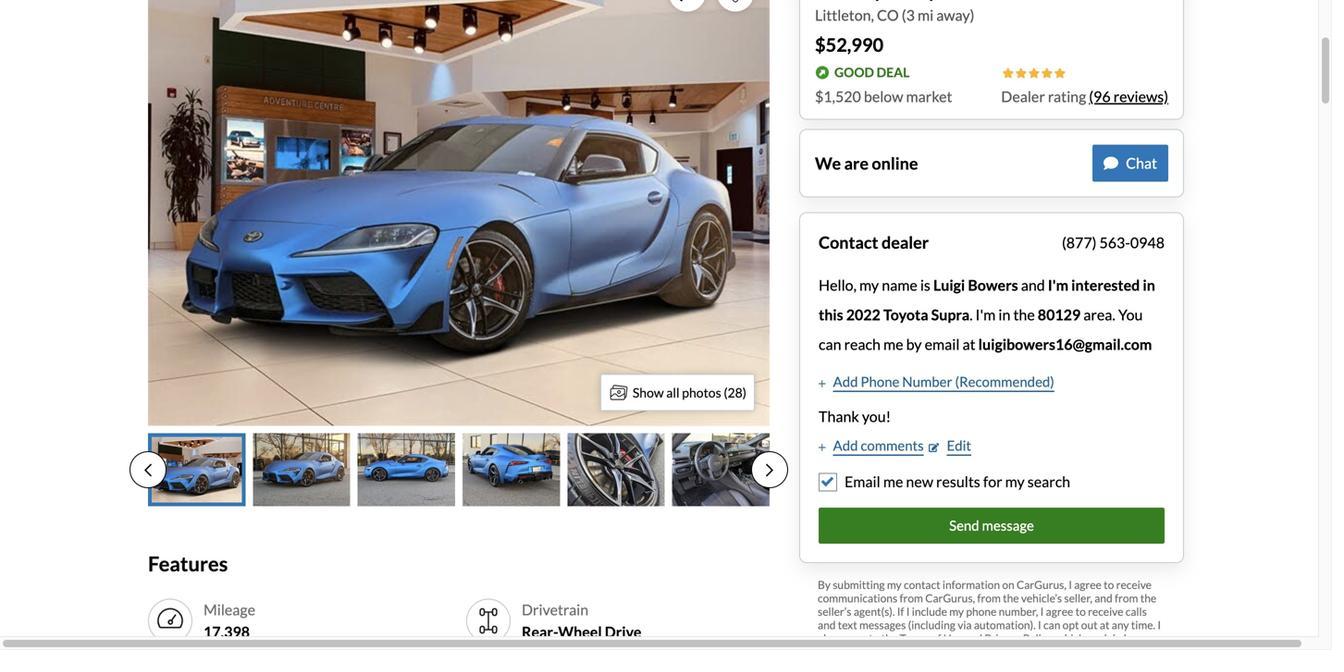 Task type: locate. For each thing, give the bounding box(es) containing it.
from up '(including' at right
[[900, 591, 923, 605]]

(3
[[902, 6, 915, 24]]

from left on
[[977, 591, 1001, 605]]

0 vertical spatial can
[[819, 335, 841, 353]]

chat button
[[1093, 145, 1169, 182]]

view vehicle photo 4 image
[[463, 433, 560, 507]]

0 horizontal spatial can
[[819, 335, 841, 353]]

and left text
[[818, 618, 836, 632]]

any
[[1112, 618, 1129, 632]]

to inside ", which explain how my data is used to better understand my vehicle shopping interests. thi"
[[877, 645, 887, 650]]

1 horizontal spatial agree
[[1046, 605, 1074, 618]]

add phone number (recommended) button
[[819, 371, 1055, 392]]

the
[[1014, 306, 1035, 324], [1003, 591, 1019, 605], [1141, 591, 1157, 605], [882, 632, 898, 645]]

1 horizontal spatial is
[[920, 276, 931, 294]]

show
[[633, 385, 664, 401]]

time.
[[1131, 618, 1156, 632]]

my left the 'phone'
[[949, 605, 964, 618]]

0 vertical spatial plus image
[[819, 379, 826, 388]]

plus image for add comments
[[819, 443, 826, 452]]

is left luigi
[[920, 276, 931, 294]]

cargurus, right on
[[1017, 578, 1067, 591]]

view vehicle photo 2 image
[[253, 433, 350, 507]]

i left ,
[[1038, 618, 1042, 632]]

1 horizontal spatial cargurus,
[[1017, 578, 1067, 591]]

can down this
[[819, 335, 841, 353]]

bowers
[[968, 276, 1018, 294]]

add for add phone number (recommended)
[[833, 373, 858, 390]]

vehicle full photo image
[[148, 0, 770, 426]]

$52,990
[[815, 34, 884, 56]]

edit image
[[929, 443, 940, 452]]

tab list
[[130, 433, 788, 507]]

and right seller,
[[1095, 591, 1113, 605]]

this
[[819, 306, 843, 324]]

automation).
[[974, 618, 1036, 632]]

my up if
[[887, 578, 902, 591]]

1 horizontal spatial from
[[977, 591, 1001, 605]]

0 horizontal spatial agree
[[840, 632, 867, 645]]

and up 80129
[[1021, 276, 1045, 294]]

send
[[949, 517, 980, 534]]

2 me from the top
[[883, 473, 903, 491]]

0 horizontal spatial i'm
[[976, 306, 996, 324]]

receive up explain
[[1088, 605, 1124, 618]]

calls
[[1126, 605, 1147, 618]]

1 vertical spatial me
[[883, 473, 903, 491]]

add inside add comments 'button'
[[833, 437, 858, 454]]

interested
[[1072, 276, 1140, 294]]

from
[[900, 591, 923, 605], [977, 591, 1001, 605], [1115, 591, 1138, 605]]

away)
[[937, 6, 975, 24]]

dealer
[[1001, 87, 1045, 105]]

wheel
[[558, 623, 602, 641]]

in inside i'm interested in this
[[1143, 276, 1155, 294]]

plus image inside "add phone number (recommended)" button
[[819, 379, 826, 388]]

i right vehicle's
[[1069, 578, 1072, 591]]

from up "any"
[[1115, 591, 1138, 605]]

by
[[906, 335, 922, 353]]

me left by
[[884, 335, 903, 353]]

view vehicle photo 3 image
[[358, 433, 455, 507]]

email
[[925, 335, 960, 353]]

1 me from the top
[[884, 335, 903, 353]]

receive up calls
[[1116, 578, 1152, 591]]

add down thank
[[833, 437, 858, 454]]

my
[[860, 276, 879, 294], [1005, 473, 1025, 491], [887, 578, 902, 591], [949, 605, 964, 618], [1147, 632, 1162, 645], [980, 645, 994, 650]]

you!
[[862, 408, 891, 426]]

(recommended)
[[955, 373, 1055, 390]]

which
[[1056, 632, 1085, 645]]

in down bowers
[[999, 306, 1011, 324]]

me left new
[[883, 473, 903, 491]]

1 plus image from the top
[[819, 379, 826, 388]]

i'm inside i'm interested in this
[[1048, 276, 1069, 294]]

1 horizontal spatial at
[[1100, 618, 1110, 632]]

and right use
[[965, 632, 983, 645]]

agree up out
[[1074, 578, 1102, 591]]

show all photos (28)
[[633, 385, 747, 401]]

used
[[851, 645, 874, 650]]

.
[[970, 306, 973, 324]]

2 horizontal spatial agree
[[1074, 578, 1102, 591]]

1 vertical spatial at
[[1100, 618, 1110, 632]]

1 horizontal spatial can
[[1044, 618, 1061, 632]]

contact
[[819, 232, 878, 253]]

add
[[833, 373, 858, 390], [833, 437, 858, 454]]

2 add from the top
[[833, 437, 858, 454]]

add comments button
[[819, 435, 924, 456]]

are
[[844, 153, 869, 173]]

area. you can reach me by email at
[[819, 306, 1143, 353]]

i right time.
[[1158, 618, 1161, 632]]

privacy policy link
[[985, 632, 1052, 645]]

plus image up thank
[[819, 379, 826, 388]]

1 vertical spatial i'm
[[976, 306, 996, 324]]

(including
[[908, 618, 956, 632]]

0 vertical spatial i'm
[[1048, 276, 1069, 294]]

1 vertical spatial can
[[1044, 618, 1061, 632]]

on
[[1002, 578, 1015, 591]]

comments
[[861, 437, 924, 454]]

563-
[[1100, 234, 1131, 252]]

mileage
[[204, 601, 255, 619]]

(96 reviews) button
[[1089, 86, 1169, 108]]

add comments
[[833, 437, 924, 454]]

i'm right .
[[976, 306, 996, 324]]

is right data
[[842, 645, 849, 650]]

dealer rating (96 reviews)
[[1001, 87, 1169, 105]]

1 horizontal spatial i'm
[[1048, 276, 1069, 294]]

1 add from the top
[[833, 373, 858, 390]]

at right email
[[963, 335, 976, 353]]

dealer
[[882, 232, 929, 253]]

drive
[[605, 623, 642, 641]]

0 vertical spatial add
[[833, 373, 858, 390]]

i right number,
[[1041, 605, 1044, 618]]

0 vertical spatial me
[[884, 335, 903, 353]]

i'm up 80129
[[1048, 276, 1069, 294]]

drivetrain image
[[474, 606, 503, 636]]

number
[[902, 373, 953, 390]]

and
[[1021, 276, 1045, 294], [1095, 591, 1113, 605], [818, 618, 836, 632], [965, 632, 983, 645]]

in
[[1143, 276, 1155, 294], [999, 306, 1011, 324]]

mileage 17,398
[[204, 601, 255, 641]]

the up "automation)."
[[1003, 591, 1019, 605]]

(96
[[1089, 87, 1111, 105]]

1 vertical spatial add
[[833, 437, 858, 454]]

cargurus, up via
[[925, 591, 975, 605]]

agree
[[1074, 578, 1102, 591], [1046, 605, 1074, 618], [840, 632, 867, 645]]

plus image inside add comments 'button'
[[819, 443, 826, 452]]

0 vertical spatial at
[[963, 335, 976, 353]]

can
[[819, 335, 841, 353], [1044, 618, 1061, 632]]

1 vertical spatial plus image
[[819, 443, 826, 452]]

phone
[[966, 605, 997, 618]]

can left opt
[[1044, 618, 1061, 632]]

plus image
[[819, 379, 826, 388], [819, 443, 826, 452]]

contact
[[904, 578, 941, 591]]

0 vertical spatial in
[[1143, 276, 1155, 294]]

17,398
[[204, 623, 250, 641]]

0 vertical spatial receive
[[1116, 578, 1152, 591]]

2 plus image from the top
[[819, 443, 826, 452]]

search
[[1028, 473, 1071, 491]]

add left phone
[[833, 373, 858, 390]]

in up "you"
[[1143, 276, 1155, 294]]

policy
[[1023, 632, 1052, 645]]

shopping
[[1033, 645, 1077, 650]]

0 horizontal spatial in
[[999, 306, 1011, 324]]

1 horizontal spatial in
[[1143, 276, 1155, 294]]

send message
[[949, 517, 1034, 534]]

privacy
[[985, 632, 1021, 645]]

0 horizontal spatial is
[[842, 645, 849, 650]]

can inside area. you can reach me by email at
[[819, 335, 841, 353]]

understand
[[922, 645, 978, 650]]

agree up ,
[[1046, 605, 1074, 618]]

0 horizontal spatial at
[[963, 335, 976, 353]]

view vehicle photo 1 image
[[148, 433, 245, 507]]

to right seller,
[[1104, 578, 1114, 591]]

by
[[818, 578, 831, 591]]

mi
[[918, 6, 934, 24]]

mileage image
[[155, 606, 185, 636]]

1 vertical spatial is
[[842, 645, 849, 650]]

next page image
[[766, 463, 774, 478]]

my left vehicle
[[980, 645, 994, 650]]

the left 80129
[[1014, 306, 1035, 324]]

is
[[920, 276, 931, 294], [842, 645, 849, 650]]

(28)
[[724, 385, 747, 401]]

1 vertical spatial agree
[[1046, 605, 1074, 618]]

me inside area. you can reach me by email at
[[884, 335, 903, 353]]

cargurus,
[[1017, 578, 1067, 591], [925, 591, 975, 605]]

2 horizontal spatial from
[[1115, 591, 1138, 605]]

terms of use link
[[900, 632, 962, 645]]

explain
[[1087, 632, 1122, 645]]

plus image down thank
[[819, 443, 826, 452]]

at right out
[[1100, 618, 1110, 632]]

0 horizontal spatial from
[[900, 591, 923, 605]]

1 vertical spatial receive
[[1088, 605, 1124, 618]]

2 from from the left
[[977, 591, 1001, 605]]

agree right also
[[840, 632, 867, 645]]

to right the used at the right
[[877, 645, 887, 650]]

can inside by submitting my contact information on cargurus, i agree to receive communications from cargurus, from the vehicle's seller, and from the seller's agent(s). if i include my phone number, i agree to receive calls and text messages (including via automation). i can opt out at any time. i also agree to the
[[1044, 618, 1061, 632]]

plus image for add phone number (recommended)
[[819, 379, 826, 388]]

add inside "add phone number (recommended)" button
[[833, 373, 858, 390]]

edit button
[[929, 435, 972, 456]]



Task type: describe. For each thing, give the bounding box(es) containing it.
terms
[[900, 632, 929, 645]]

include
[[912, 605, 947, 618]]

thank
[[819, 408, 859, 426]]

i right if
[[907, 605, 910, 618]]

the up time.
[[1141, 591, 1157, 605]]

$1,520
[[815, 87, 861, 105]]

2022
[[846, 306, 881, 324]]

communications
[[818, 591, 898, 605]]

to down agent(s).
[[869, 632, 879, 645]]

photos
[[682, 385, 721, 401]]

drivetrain rear-wheel drive
[[522, 601, 642, 641]]

1 vertical spatial in
[[999, 306, 1011, 324]]

email me new results for my search
[[845, 473, 1071, 491]]

opt
[[1063, 618, 1079, 632]]

i'm interested in this
[[819, 276, 1155, 324]]

information
[[943, 578, 1000, 591]]

the left the terms
[[882, 632, 898, 645]]

results
[[936, 473, 981, 491]]

0948
[[1131, 234, 1165, 252]]

rating
[[1048, 87, 1086, 105]]

supra
[[931, 306, 970, 324]]

chat
[[1126, 154, 1157, 172]]

2022 toyota supra . i'm in the 80129
[[846, 306, 1081, 324]]

number,
[[999, 605, 1038, 618]]

luigi
[[934, 276, 965, 294]]

if
[[897, 605, 904, 618]]

data
[[818, 645, 840, 650]]

reviews)
[[1114, 87, 1169, 105]]

vehicle's
[[1021, 591, 1062, 605]]

add for add comments
[[833, 437, 858, 454]]

edit
[[947, 437, 972, 454]]

agent(s).
[[854, 605, 895, 618]]

we are online
[[815, 153, 918, 173]]

0 vertical spatial agree
[[1074, 578, 1102, 591]]

submitting
[[833, 578, 885, 591]]

3 from from the left
[[1115, 591, 1138, 605]]

,
[[1052, 632, 1054, 645]]

co
[[877, 6, 899, 24]]

is inside ", which explain how my data is used to better understand my vehicle shopping interests. thi"
[[842, 645, 849, 650]]

text
[[838, 618, 857, 632]]

for
[[983, 473, 1003, 491]]

hello,
[[819, 276, 857, 294]]

share image
[[678, 0, 697, 2]]

hello, my name is luigi bowers and
[[819, 276, 1048, 294]]

at inside by submitting my contact information on cargurus, i agree to receive communications from cargurus, from the vehicle's seller, and from the seller's agent(s). if i include my phone number, i agree to receive calls and text messages (including via automation). i can opt out at any time. i also agree to the
[[1100, 618, 1110, 632]]

2 vertical spatial agree
[[840, 632, 867, 645]]

email
[[845, 473, 881, 491]]

contact dealer
[[819, 232, 929, 253]]

out
[[1081, 618, 1098, 632]]

by submitting my contact information on cargurus, i agree to receive communications from cargurus, from the vehicle's seller, and from the seller's agent(s). if i include my phone number, i agree to receive calls and text messages (including via automation). i can opt out at any time. i also agree to the
[[818, 578, 1161, 645]]

comment image
[[1104, 156, 1119, 171]]

my right how
[[1147, 632, 1162, 645]]

market
[[906, 87, 953, 105]]

area.
[[1084, 306, 1116, 324]]

toyota
[[884, 306, 929, 324]]

below
[[864, 87, 903, 105]]

vehicle
[[997, 645, 1031, 650]]

1 from from the left
[[900, 591, 923, 605]]

my up the 2022
[[860, 276, 879, 294]]

name
[[882, 276, 918, 294]]

features
[[148, 552, 228, 576]]

luigibowers16@gmail.com
[[979, 335, 1152, 353]]

0 horizontal spatial cargurus,
[[925, 591, 975, 605]]

seller's
[[818, 605, 852, 618]]

add phone number (recommended)
[[833, 373, 1055, 390]]

view vehicle photo 6 image
[[672, 433, 770, 507]]

thank you!
[[819, 408, 891, 426]]

how
[[1124, 632, 1145, 645]]

prev page image
[[144, 463, 152, 478]]

littleton, co (3 mi away)
[[815, 6, 975, 24]]

view vehicle photo 5 image
[[567, 433, 665, 507]]

send message button
[[819, 508, 1165, 544]]

all
[[666, 385, 680, 401]]

deal
[[877, 64, 910, 80]]

, which explain how my data is used to better understand my vehicle shopping interests. thi
[[818, 632, 1162, 650]]

littleton,
[[815, 6, 874, 24]]

interests.
[[1079, 645, 1125, 650]]

(877)
[[1062, 234, 1097, 252]]

to up which
[[1076, 605, 1086, 618]]

my right for
[[1005, 473, 1025, 491]]

also
[[818, 632, 837, 645]]

0 vertical spatial is
[[920, 276, 931, 294]]

reach
[[844, 335, 881, 353]]

online
[[872, 153, 918, 173]]

better
[[889, 645, 920, 650]]

80129
[[1038, 306, 1081, 324]]

messages
[[860, 618, 906, 632]]

at inside area. you can reach me by email at
[[963, 335, 976, 353]]

rear-
[[522, 623, 558, 641]]

new
[[906, 473, 934, 491]]

$1,520 below market
[[815, 87, 953, 105]]

via
[[958, 618, 972, 632]]

terms of use and privacy policy
[[900, 632, 1052, 645]]



Task type: vqa. For each thing, say whether or not it's contained in the screenshot.
bottommost 'results'
no



